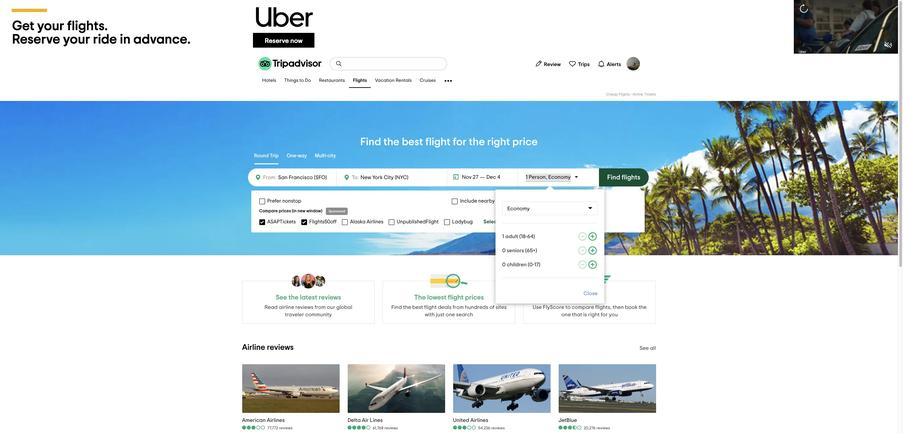 Task type: locate. For each thing, give the bounding box(es) containing it.
city
[[328, 153, 336, 159]]

0 horizontal spatial 3 of 5 bubbles image
[[242, 426, 266, 431]]

flight left for
[[426, 137, 451, 148]]

right
[[487, 137, 510, 148], [588, 313, 600, 318]]

0 vertical spatial all
[[500, 219, 506, 225]]

2 vertical spatial find
[[391, 305, 402, 311]]

do
[[305, 78, 311, 83]]

1 vertical spatial flight
[[424, 305, 437, 311]]

0 vertical spatial best
[[402, 137, 423, 148]]

3 of 5 bubbles image down united on the right of the page
[[453, 426, 477, 431]]

flyscore up compare
[[577, 295, 603, 301]]

0 vertical spatial to
[[300, 78, 304, 83]]

3 of 5 bubbles image for american
[[242, 426, 266, 431]]

54,236 reviews
[[478, 427, 505, 431]]

1 vertical spatial flights
[[619, 93, 630, 96]]

17)
[[534, 262, 541, 268]]

delta air lines
[[348, 418, 383, 424]]

0 horizontal spatial find
[[360, 137, 381, 148]]

1 vertical spatial flyscore
[[543, 305, 564, 311]]

economy right , on the top right of the page
[[548, 175, 571, 180]]

0 vertical spatial find
[[360, 137, 381, 148]]

vacation rentals link
[[371, 74, 416, 88]]

multi-city
[[315, 153, 336, 159]]

alerts link
[[595, 57, 624, 71]]

review link
[[532, 57, 564, 71]]

1 vertical spatial see
[[640, 346, 649, 352]]

find for find the best flight for the right price
[[360, 137, 381, 148]]

flyscore
[[577, 295, 603, 301], [543, 305, 564, 311]]

global
[[336, 305, 352, 311]]

nov
[[462, 175, 472, 180]]

0 vertical spatial flight
[[426, 137, 451, 148]]

1 for 1 adult (18-64)
[[502, 234, 504, 240]]

american airlines link
[[242, 418, 293, 424]]

0 horizontal spatial all
[[500, 219, 506, 225]]

reviews for 20,276 reviews
[[597, 427, 610, 431]]

include
[[460, 199, 477, 204]]

find for find the best flight deals from hundreds of sites with just one search
[[391, 305, 402, 311]]

2 0 from the top
[[502, 262, 506, 268]]

1 horizontal spatial airline
[[633, 93, 643, 96]]

all for select all
[[500, 219, 506, 225]]

4
[[497, 175, 500, 180]]

1 horizontal spatial economy
[[548, 175, 571, 180]]

0 vertical spatial 0
[[502, 248, 506, 254]]

0 horizontal spatial flyscore
[[543, 305, 564, 311]]

1 horizontal spatial find
[[391, 305, 402, 311]]

united airlines
[[453, 418, 488, 424]]

1 adult (18-64)
[[502, 234, 535, 240]]

to left do
[[300, 78, 304, 83]]

trip
[[270, 153, 279, 159]]

best inside find the best flight deals from hundreds of sites with just one search
[[412, 305, 423, 311]]

3 of 5 bubbles image inside 54,236 reviews "link"
[[453, 426, 477, 431]]

1 vertical spatial all
[[650, 346, 656, 352]]

jetblue link
[[559, 418, 610, 424]]

0 vertical spatial see
[[276, 295, 287, 301]]

find inside find the best flight deals from hundreds of sites with just one search
[[391, 305, 402, 311]]

airline
[[633, 93, 643, 96], [242, 344, 265, 352]]

see all link
[[640, 346, 656, 352]]

airlines right alaska
[[367, 220, 384, 225]]

see
[[276, 295, 287, 301], [640, 346, 649, 352]]

the for see the latest reviews
[[289, 295, 299, 301]]

1 left adult
[[502, 234, 504, 240]]

1 vertical spatial airline
[[242, 344, 265, 352]]

the
[[384, 137, 400, 148], [469, 137, 485, 148], [289, 295, 299, 301], [403, 305, 411, 311], [639, 305, 647, 311]]

4 of 5 bubbles image
[[348, 426, 371, 431]]

flights link
[[349, 74, 371, 88]]

1 vertical spatial best
[[412, 305, 423, 311]]

0 horizontal spatial flights
[[353, 78, 367, 83]]

airlines for american airlines
[[267, 418, 285, 424]]

3 of 5 bubbles image inside 77,772 reviews link
[[242, 426, 266, 431]]

is
[[583, 313, 587, 318]]

airlines
[[367, 220, 384, 225], [267, 418, 285, 424], [471, 418, 488, 424]]

0 left children
[[502, 262, 506, 268]]

right left price
[[487, 137, 510, 148]]

flight prices
[[448, 295, 484, 301]]

1 vertical spatial 1
[[502, 234, 504, 240]]

right right the is
[[588, 313, 600, 318]]

cruises link
[[416, 74, 440, 88]]

reviews inside read airline reviews from our global traveler community
[[295, 305, 314, 311]]

1 3 of 5 bubbles image from the left
[[242, 426, 266, 431]]

flyscore inside use flyscore to compare flights, then book the one that is right for you
[[543, 305, 564, 311]]

vacation
[[375, 78, 395, 83]]

prefer nonstop
[[267, 199, 301, 204]]

reviews inside 61,768 reviews link
[[384, 427, 398, 431]]

see for see all
[[640, 346, 649, 352]]

3 of 5 bubbles image
[[242, 426, 266, 431], [453, 426, 477, 431]]

cheap flights - airline tickets
[[607, 93, 656, 96]]

flight up with
[[424, 305, 437, 311]]

flight for for
[[426, 137, 451, 148]]

alerts
[[607, 62, 621, 67]]

dec 4
[[487, 175, 500, 180]]

0 horizontal spatial see
[[276, 295, 287, 301]]

to up one
[[566, 305, 571, 311]]

0 horizontal spatial right
[[487, 137, 510, 148]]

one search
[[446, 313, 473, 318]]

all
[[500, 219, 506, 225], [650, 346, 656, 352]]

2 horizontal spatial find
[[607, 174, 620, 181]]

find for find flights
[[607, 174, 620, 181]]

see all
[[640, 346, 656, 352]]

round
[[254, 153, 269, 159]]

restaurants
[[319, 78, 345, 83]]

1
[[526, 175, 528, 180], [502, 234, 504, 240]]

1 horizontal spatial all
[[650, 346, 656, 352]]

1 0 from the top
[[502, 248, 506, 254]]

1 vertical spatial 0
[[502, 262, 506, 268]]

1 from from the left
[[315, 305, 326, 311]]

3 of 5 bubbles image down american
[[242, 426, 266, 431]]

1 horizontal spatial right
[[588, 313, 600, 318]]

adult
[[505, 234, 518, 240]]

from left our
[[315, 305, 326, 311]]

flights left 'vacation'
[[353, 78, 367, 83]]

tripadvisor image
[[258, 57, 321, 71]]

hotels
[[262, 78, 276, 83]]

0 horizontal spatial to
[[300, 78, 304, 83]]

1 horizontal spatial see
[[640, 346, 649, 352]]

profile picture image
[[627, 57, 640, 71]]

find inside button
[[607, 174, 620, 181]]

0 horizontal spatial 1
[[502, 234, 504, 240]]

reviews inside the 20,276 reviews link
[[597, 427, 610, 431]]

from up one search
[[453, 305, 464, 311]]

multi-city link
[[315, 149, 336, 165]]

0 horizontal spatial airlines
[[267, 418, 285, 424]]

of
[[490, 305, 495, 311]]

economy down airports at the top right of page
[[507, 206, 530, 212]]

reviews inside 77,772 reviews link
[[279, 427, 293, 431]]

reviews for airline reviews
[[267, 344, 294, 352]]

flights
[[353, 78, 367, 83], [619, 93, 630, 96]]

the for find the best flight for the right price
[[384, 137, 400, 148]]

flight
[[426, 137, 451, 148], [424, 305, 437, 311]]

1 horizontal spatial to
[[566, 305, 571, 311]]

from inside find the best flight deals from hundreds of sites with just one search
[[453, 305, 464, 311]]

0
[[502, 248, 506, 254], [502, 262, 506, 268]]

airline reviews link
[[242, 344, 294, 352]]

20,276 reviews link
[[559, 426, 610, 432]]

find flights
[[607, 174, 641, 181]]

use flyscore to compare flights, then book the one that is right for you
[[533, 305, 647, 318]]

trips link
[[566, 57, 593, 71]]

best
[[402, 137, 423, 148], [412, 305, 423, 311]]

54,236 reviews link
[[453, 426, 505, 432]]

from:
[[263, 175, 277, 180]]

3.5 of 5 bubbles image
[[559, 426, 582, 431]]

flyscore up one
[[543, 305, 564, 311]]

compare prices (in new window)
[[259, 209, 322, 214]]

0 vertical spatial economy
[[548, 175, 571, 180]]

reviews inside 54,236 reviews "link"
[[491, 427, 505, 431]]

price
[[513, 137, 538, 148]]

1 horizontal spatial from
[[453, 305, 464, 311]]

best for for
[[402, 137, 423, 148]]

book
[[625, 305, 638, 311]]

flights left -
[[619, 93, 630, 96]]

1 vertical spatial find
[[607, 174, 620, 181]]

None search field
[[330, 58, 446, 70]]

2 from from the left
[[453, 305, 464, 311]]

0 vertical spatial 1
[[526, 175, 528, 180]]

from inside read airline reviews from our global traveler community
[[315, 305, 326, 311]]

0 horizontal spatial economy
[[507, 206, 530, 212]]

1 horizontal spatial 3 of 5 bubbles image
[[453, 426, 477, 431]]

1 vertical spatial right
[[588, 313, 600, 318]]

delta
[[348, 418, 361, 424]]

1 left person
[[526, 175, 528, 180]]

2 3 of 5 bubbles image from the left
[[453, 426, 477, 431]]

all for see all
[[650, 346, 656, 352]]

airlines up 54,236 reviews "link"
[[471, 418, 488, 424]]

hundreds
[[465, 305, 488, 311]]

-
[[631, 93, 632, 96]]

0 left 'seniors'
[[502, 248, 506, 254]]

one-way
[[287, 153, 307, 159]]

1 vertical spatial to
[[566, 305, 571, 311]]

2 horizontal spatial airlines
[[471, 418, 488, 424]]

airlines up the 77,772
[[267, 418, 285, 424]]

77,772
[[267, 427, 278, 431]]

the inside find the best flight deals from hundreds of sites with just one search
[[403, 305, 411, 311]]

0 vertical spatial flights
[[353, 78, 367, 83]]

0 vertical spatial flyscore
[[577, 295, 603, 301]]

round trip link
[[254, 149, 279, 165]]

unpublishedflight
[[397, 220, 439, 225]]

1 horizontal spatial 1
[[526, 175, 528, 180]]

sponsored
[[329, 210, 345, 213]]

1 horizontal spatial airlines
[[367, 220, 384, 225]]

1 horizontal spatial flyscore
[[577, 295, 603, 301]]

flight inside find the best flight deals from hundreds of sites with just one search
[[424, 305, 437, 311]]

read
[[265, 305, 278, 311]]

find
[[360, 137, 381, 148], [607, 174, 620, 181], [391, 305, 402, 311]]

the
[[414, 295, 426, 301]]

0 horizontal spatial from
[[315, 305, 326, 311]]

20,276 reviews
[[584, 427, 610, 431]]

to inside use flyscore to compare flights, then book the one that is right for you
[[566, 305, 571, 311]]

1 vertical spatial economy
[[507, 206, 530, 212]]

latest
[[300, 295, 317, 301]]

27
[[473, 175, 478, 180]]

see for see the latest reviews
[[276, 295, 287, 301]]

for you
[[601, 313, 618, 318]]

1 horizontal spatial flights
[[619, 93, 630, 96]]



Task type: vqa. For each thing, say whether or not it's contained in the screenshot.
Date Night button
no



Task type: describe. For each thing, give the bounding box(es) containing it.
with
[[425, 313, 435, 318]]

vacation rentals
[[375, 78, 412, 83]]

nearby
[[478, 199, 495, 204]]

united airlines link
[[453, 418, 505, 424]]

person
[[529, 175, 546, 180]]

the inside use flyscore to compare flights, then book the one that is right for you
[[639, 305, 647, 311]]

one-way link
[[287, 149, 307, 165]]

airlines for alaska airlines
[[367, 220, 384, 225]]

1 for 1 person , economy
[[526, 175, 528, 180]]

ladybug
[[452, 220, 473, 225]]

advertisement region
[[0, 0, 898, 54]]

3 of 5 bubbles image for united
[[453, 426, 477, 431]]

61,768
[[373, 427, 384, 431]]

american
[[242, 418, 266, 424]]

one
[[562, 313, 571, 318]]

read airline reviews from our global traveler community
[[265, 305, 352, 318]]

alaska airlines
[[350, 220, 384, 225]]

united
[[453, 418, 469, 424]]

way
[[298, 153, 307, 159]]

things
[[284, 78, 299, 83]]

multi-
[[315, 153, 328, 159]]

61,768 reviews
[[373, 427, 398, 431]]

the lowest flight prices
[[414, 295, 484, 301]]

our
[[327, 305, 335, 311]]

restaurants link
[[315, 74, 349, 88]]

delta air lines link
[[348, 418, 398, 424]]

lowest
[[427, 295, 447, 301]]

for
[[453, 137, 467, 148]]

0 for 0 seniors (65+)
[[502, 248, 506, 254]]

best for deals
[[412, 305, 423, 311]]

0 children (0-17)
[[502, 262, 541, 268]]

64)
[[527, 234, 535, 240]]

54,236
[[478, 427, 490, 431]]

seniors
[[507, 248, 524, 254]]

see the latest reviews
[[276, 295, 341, 301]]

traveler community
[[285, 313, 332, 318]]

(0-
[[528, 262, 534, 268]]

nonstop
[[282, 199, 301, 204]]

(in
[[292, 209, 297, 214]]

to:
[[352, 175, 359, 180]]

window)
[[306, 209, 322, 214]]

round trip
[[254, 153, 279, 159]]

the for find the best flight deals from hundreds of sites with just one search
[[403, 305, 411, 311]]

airline
[[279, 305, 294, 311]]

select all
[[484, 219, 506, 225]]

From where? text field
[[277, 173, 332, 182]]

just
[[436, 313, 445, 318]]

then
[[613, 305, 624, 311]]

compare
[[259, 209, 278, 214]]

airline reviews
[[242, 344, 294, 352]]

trips
[[578, 62, 590, 67]]

tickets
[[644, 93, 656, 96]]

select
[[484, 219, 499, 225]]

20,276
[[584, 427, 596, 431]]

dec
[[487, 175, 496, 180]]

77,772 reviews
[[267, 427, 293, 431]]

0 vertical spatial right
[[487, 137, 510, 148]]

To where? text field
[[359, 173, 421, 182]]

77,772 reviews link
[[242, 426, 293, 432]]

airports
[[496, 199, 514, 204]]

things to do
[[284, 78, 311, 83]]

prefer
[[267, 199, 281, 204]]

review
[[544, 62, 561, 67]]

airlines for united airlines
[[471, 418, 488, 424]]

nov 27
[[462, 175, 478, 180]]

reviews for 61,768 reviews
[[384, 427, 398, 431]]

0 for 0 children (0-17)
[[502, 262, 506, 268]]

search image
[[336, 60, 342, 67]]

find flights button
[[599, 169, 649, 187]]

reviews for 77,772 reviews
[[279, 427, 293, 431]]

jetblue
[[559, 418, 577, 424]]

rentals
[[396, 78, 412, 83]]

right inside use flyscore to compare flights, then book the one that is right for you
[[588, 313, 600, 318]]

flight for deals
[[424, 305, 437, 311]]

flights50off
[[309, 220, 337, 225]]

find the best flight deals from hundreds of sites with just one search
[[391, 305, 507, 318]]

air
[[362, 418, 369, 424]]

,
[[546, 175, 547, 180]]

asaptickets
[[267, 220, 296, 225]]

(18-
[[519, 234, 527, 240]]

one-
[[287, 153, 298, 159]]

reviews for 54,236 reviews
[[491, 427, 505, 431]]

0 seniors (65+)
[[502, 248, 537, 254]]

cheap
[[607, 93, 618, 96]]

flights
[[622, 174, 641, 181]]

new
[[298, 209, 305, 214]]

0 horizontal spatial airline
[[242, 344, 265, 352]]

0 vertical spatial airline
[[633, 93, 643, 96]]



